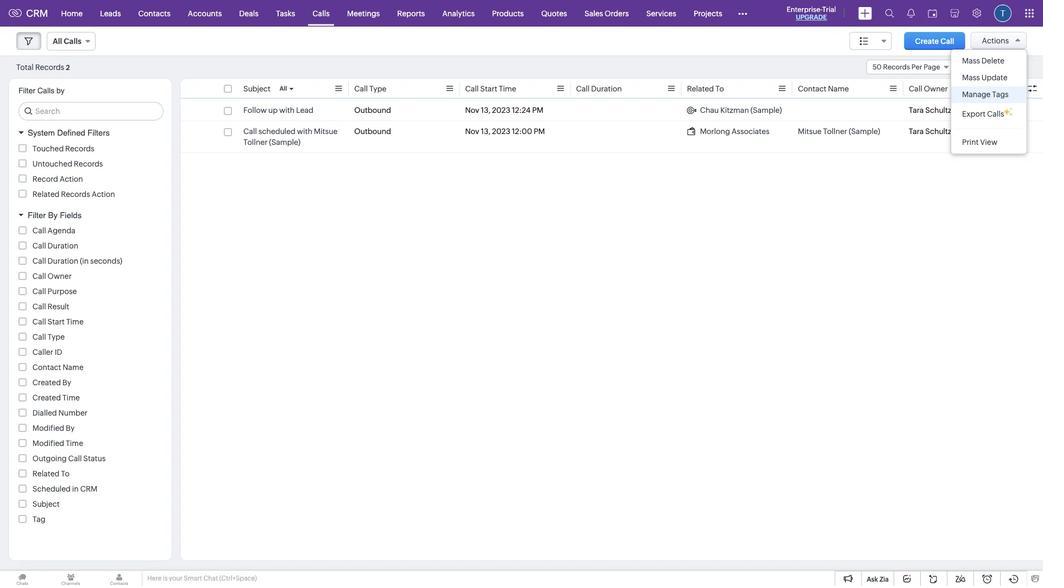 Task type: locate. For each thing, give the bounding box(es) containing it.
call
[[940, 37, 954, 45], [354, 84, 368, 93], [465, 84, 479, 93], [576, 84, 590, 93], [909, 84, 922, 93], [243, 127, 257, 136], [33, 227, 46, 235], [33, 242, 46, 250], [33, 257, 46, 266], [33, 272, 46, 281], [33, 287, 46, 296], [33, 303, 46, 311], [33, 318, 46, 327], [33, 333, 46, 342], [68, 455, 82, 463]]

0 vertical spatial tara
[[909, 106, 924, 115]]

2 vertical spatial (sample)
[[269, 138, 300, 147]]

owner up purpose
[[48, 272, 72, 281]]

chats image
[[0, 572, 45, 587]]

1 horizontal spatial call start time
[[465, 84, 516, 93]]

duration
[[591, 84, 622, 93], [48, 242, 78, 250], [48, 257, 78, 266]]

1 vertical spatial type
[[48, 333, 65, 342]]

1 mass from the top
[[962, 57, 980, 65]]

schultz for morlong associates
[[925, 127, 952, 136]]

modified down "dialled"
[[33, 424, 64, 433]]

0 vertical spatial modified
[[33, 424, 64, 433]]

all up total records 2
[[53, 37, 62, 46]]

2 inside total records 2
[[66, 63, 70, 71]]

associates
[[732, 127, 770, 136]]

1 vertical spatial to
[[61, 470, 70, 479]]

mass
[[962, 57, 980, 65], [962, 73, 980, 82]]

0 horizontal spatial call type
[[33, 333, 65, 342]]

nov
[[465, 106, 479, 115], [465, 127, 479, 136]]

1 vertical spatial call type
[[33, 333, 65, 342]]

nov down nov 13, 2023 12:24 pm
[[465, 127, 479, 136]]

by up call agenda
[[48, 211, 58, 220]]

projects
[[694, 9, 722, 18]]

total
[[16, 63, 34, 71]]

1 horizontal spatial related to
[[687, 84, 724, 93]]

1 tara from the top
[[909, 106, 924, 115]]

modified time
[[33, 440, 83, 448]]

2023 left 12:24
[[492, 106, 510, 115]]

with for up
[[279, 106, 295, 115]]

1 vertical spatial pm
[[534, 127, 545, 136]]

related to up scheduled
[[33, 470, 70, 479]]

1 horizontal spatial action
[[92, 190, 115, 199]]

records for touched
[[65, 144, 94, 153]]

created for created by
[[33, 379, 61, 387]]

1 vertical spatial 2023
[[492, 127, 510, 136]]

1 vertical spatial mass
[[962, 73, 980, 82]]

call result
[[33, 303, 69, 311]]

0 vertical spatial filter
[[18, 86, 35, 95]]

records up fields
[[61, 190, 90, 199]]

All Calls field
[[47, 32, 96, 51]]

create menu element
[[852, 0, 878, 26]]

related up the chau
[[687, 84, 714, 93]]

1 vertical spatial filter
[[28, 211, 46, 220]]

0 horizontal spatial action
[[60, 175, 83, 183]]

mass delete
[[962, 57, 1005, 65]]

call owner down page
[[909, 84, 948, 93]]

0 vertical spatial contact name
[[798, 84, 849, 93]]

calls down tags
[[987, 110, 1004, 118]]

0 horizontal spatial contact name
[[33, 363, 84, 372]]

2
[[979, 63, 984, 71], [66, 63, 70, 71]]

1 vertical spatial name
[[63, 363, 84, 372]]

modified for modified by
[[33, 424, 64, 433]]

0 vertical spatial by
[[48, 211, 58, 220]]

to up the chau
[[715, 84, 724, 93]]

status
[[83, 455, 106, 463]]

0 horizontal spatial type
[[48, 333, 65, 342]]

created
[[33, 379, 61, 387], [33, 394, 61, 403]]

1 vertical spatial start
[[48, 318, 65, 327]]

contact name down 'id'
[[33, 363, 84, 372]]

1 outbound from the top
[[354, 106, 391, 115]]

0 vertical spatial tollner
[[823, 127, 847, 136]]

1 vertical spatial schultz
[[925, 127, 952, 136]]

1 horizontal spatial 2
[[979, 63, 984, 71]]

calls left by
[[37, 86, 54, 95]]

with for scheduled
[[297, 127, 312, 136]]

related down "record"
[[33, 190, 59, 199]]

2 mitsue from the left
[[798, 127, 822, 136]]

13, up nov 13, 2023 12:00 pm
[[481, 106, 490, 115]]

filter inside "filter by fields" dropdown button
[[28, 211, 46, 220]]

1 horizontal spatial (sample)
[[751, 106, 782, 115]]

1 horizontal spatial subject
[[243, 84, 270, 93]]

name
[[828, 84, 849, 93], [63, 363, 84, 372]]

2 schultz from the top
[[925, 127, 952, 136]]

1 vertical spatial action
[[92, 190, 115, 199]]

13, down nov 13, 2023 12:24 pm
[[481, 127, 490, 136]]

2 right -
[[979, 63, 984, 71]]

contacts image
[[97, 572, 142, 587]]

0 horizontal spatial owner
[[48, 272, 72, 281]]

related down outgoing
[[33, 470, 59, 479]]

mass update
[[962, 73, 1008, 82]]

0 vertical spatial owner
[[924, 84, 948, 93]]

row group
[[180, 100, 1043, 153]]

2 2023 from the top
[[492, 127, 510, 136]]

1 vertical spatial created
[[33, 394, 61, 403]]

2 outbound from the top
[[354, 127, 391, 136]]

0 vertical spatial name
[[828, 84, 849, 93]]

profile image
[[994, 5, 1012, 22]]

0 horizontal spatial tollner
[[243, 138, 268, 147]]

filter calls by
[[18, 86, 65, 95]]

2023 left the 12:00
[[492, 127, 510, 136]]

0 vertical spatial call owner
[[909, 84, 948, 93]]

1 horizontal spatial call duration
[[576, 84, 622, 93]]

0 horizontal spatial to
[[61, 470, 70, 479]]

records inside field
[[883, 63, 910, 71]]

Other Modules field
[[731, 5, 754, 22]]

0 vertical spatial action
[[60, 175, 83, 183]]

0 horizontal spatial name
[[63, 363, 84, 372]]

seconds)
[[90, 257, 122, 266]]

0 vertical spatial tara schultz
[[909, 106, 952, 115]]

subject
[[243, 84, 270, 93], [33, 500, 60, 509]]

tara schultz for chau kitzman (sample)
[[909, 106, 952, 115]]

crm left home
[[26, 8, 48, 19]]

2 created from the top
[[33, 394, 61, 403]]

calls inside field
[[64, 37, 81, 46]]

nov 13, 2023 12:24 pm
[[465, 106, 543, 115]]

action
[[60, 175, 83, 183], [92, 190, 115, 199]]

1 created from the top
[[33, 379, 61, 387]]

0 vertical spatial start
[[480, 84, 497, 93]]

all inside field
[[53, 37, 62, 46]]

tasks
[[276, 9, 295, 18]]

with inside call scheduled with mitsue tollner (sample)
[[297, 127, 312, 136]]

0 vertical spatial related
[[687, 84, 714, 93]]

pm for nov 13, 2023 12:00 pm
[[534, 127, 545, 136]]

filter up call agenda
[[28, 211, 46, 220]]

2 tara schultz from the top
[[909, 127, 952, 136]]

signals image
[[907, 9, 915, 18]]

meetings
[[347, 9, 380, 18]]

records for untouched
[[74, 159, 103, 168]]

1 13, from the top
[[481, 106, 490, 115]]

1 vertical spatial (sample)
[[849, 127, 880, 136]]

1 horizontal spatial contact
[[798, 84, 827, 93]]

all up the follow up with lead link
[[280, 85, 287, 92]]

tollner inside mitsue tollner (sample) link
[[823, 127, 847, 136]]

1 horizontal spatial mitsue
[[798, 127, 822, 136]]

navigation
[[989, 59, 1027, 75]]

filter by fields button
[[9, 206, 172, 225]]

1 horizontal spatial contact name
[[798, 84, 849, 93]]

call start time down result
[[33, 318, 84, 327]]

to up scheduled in crm on the left of the page
[[61, 470, 70, 479]]

name up created by
[[63, 363, 84, 372]]

related records action
[[33, 190, 115, 199]]

related to up the chau
[[687, 84, 724, 93]]

contact
[[798, 84, 827, 93], [33, 363, 61, 372]]

call owner up call purpose
[[33, 272, 72, 281]]

2 for 1 - 2
[[979, 63, 984, 71]]

time up nov 13, 2023 12:24 pm
[[499, 84, 516, 93]]

1 vertical spatial with
[[297, 127, 312, 136]]

outbound
[[354, 106, 391, 115], [354, 127, 391, 136]]

contact up the mitsue tollner (sample)
[[798, 84, 827, 93]]

created time
[[33, 394, 80, 403]]

profile element
[[988, 0, 1018, 26]]

deals link
[[231, 0, 267, 26]]

call start time up nov 13, 2023 12:24 pm
[[465, 84, 516, 93]]

pm for nov 13, 2023 12:24 pm
[[532, 106, 543, 115]]

contact down caller id
[[33, 363, 61, 372]]

1 vertical spatial by
[[62, 379, 71, 387]]

chau kitzman (sample) link
[[687, 105, 782, 116]]

filter down total
[[18, 86, 35, 95]]

2 nov from the top
[[465, 127, 479, 136]]

records down touched records
[[74, 159, 103, 168]]

1 horizontal spatial to
[[715, 84, 724, 93]]

filter for filter calls by
[[18, 86, 35, 95]]

1 schultz from the top
[[925, 106, 952, 115]]

tara
[[909, 106, 924, 115], [909, 127, 924, 136]]

sales orders link
[[576, 0, 638, 26]]

analytics
[[442, 9, 475, 18]]

created up created time
[[33, 379, 61, 387]]

1 vertical spatial tara
[[909, 127, 924, 136]]

calls down home link
[[64, 37, 81, 46]]

by inside "filter by fields" dropdown button
[[48, 211, 58, 220]]

1 nov from the top
[[465, 106, 479, 115]]

1 vertical spatial related to
[[33, 470, 70, 479]]

filter for filter by fields
[[28, 211, 46, 220]]

0 horizontal spatial call duration
[[33, 242, 78, 250]]

1 - 2
[[970, 63, 984, 71]]

0 vertical spatial pm
[[532, 106, 543, 115]]

owner down page
[[924, 84, 948, 93]]

records right 50 on the right top of page
[[883, 63, 910, 71]]

0 horizontal spatial with
[[279, 106, 295, 115]]

with right up
[[279, 106, 295, 115]]

50 records per page
[[873, 63, 940, 71]]

1 vertical spatial contact name
[[33, 363, 84, 372]]

call owner
[[909, 84, 948, 93], [33, 272, 72, 281]]

2 horizontal spatial (sample)
[[849, 127, 880, 136]]

enterprise-
[[787, 5, 822, 13]]

subject down scheduled
[[33, 500, 60, 509]]

type
[[369, 84, 386, 93], [48, 333, 65, 342]]

created by
[[33, 379, 71, 387]]

by up created time
[[62, 379, 71, 387]]

touched records
[[33, 144, 94, 153]]

start down result
[[48, 318, 65, 327]]

with
[[279, 106, 295, 115], [297, 127, 312, 136]]

0 vertical spatial contact
[[798, 84, 827, 93]]

0 horizontal spatial crm
[[26, 8, 48, 19]]

records down defined at the top of the page
[[65, 144, 94, 153]]

2 13, from the top
[[481, 127, 490, 136]]

tara schultz
[[909, 106, 952, 115], [909, 127, 952, 136]]

fields
[[60, 211, 82, 220]]

call inside button
[[940, 37, 954, 45]]

1 vertical spatial nov
[[465, 127, 479, 136]]

1 vertical spatial outbound
[[354, 127, 391, 136]]

2 down all calls
[[66, 63, 70, 71]]

action up "filter by fields" dropdown button
[[92, 190, 115, 199]]

by for created
[[62, 379, 71, 387]]

0 vertical spatial all
[[53, 37, 62, 46]]

system defined filters
[[28, 128, 110, 138]]

0 vertical spatial outbound
[[354, 106, 391, 115]]

2 vertical spatial by
[[66, 424, 75, 433]]

filter
[[18, 86, 35, 95], [28, 211, 46, 220]]

projects link
[[685, 0, 731, 26]]

crm right in
[[80, 485, 97, 494]]

0 horizontal spatial 2
[[66, 63, 70, 71]]

records right total
[[35, 63, 64, 71]]

1 modified from the top
[[33, 424, 64, 433]]

upgrade
[[796, 14, 827, 21]]

1 horizontal spatial crm
[[80, 485, 97, 494]]

1 horizontal spatial type
[[369, 84, 386, 93]]

1 horizontal spatial start
[[480, 84, 497, 93]]

per
[[912, 63, 922, 71]]

2 mass from the top
[[962, 73, 980, 82]]

with down lead
[[297, 127, 312, 136]]

0 vertical spatial with
[[279, 106, 295, 115]]

tara schultz for morlong associates
[[909, 127, 952, 136]]

schultz
[[925, 106, 952, 115], [925, 127, 952, 136]]

1 vertical spatial call start time
[[33, 318, 84, 327]]

pm right the 12:00
[[534, 127, 545, 136]]

modified for modified time
[[33, 440, 64, 448]]

1 horizontal spatial with
[[297, 127, 312, 136]]

1 vertical spatial tollner
[[243, 138, 268, 147]]

agenda
[[48, 227, 75, 235]]

0 vertical spatial call type
[[354, 84, 386, 93]]

size image
[[860, 36, 869, 46]]

time down result
[[66, 318, 84, 327]]

0 vertical spatial mass
[[962, 57, 980, 65]]

contact name up the mitsue tollner (sample)
[[798, 84, 849, 93]]

2023 for 12:24
[[492, 106, 510, 115]]

1 horizontal spatial call owner
[[909, 84, 948, 93]]

quotes
[[541, 9, 567, 18]]

1 mitsue from the left
[[314, 127, 338, 136]]

(sample) for chau kitzman (sample)
[[751, 106, 782, 115]]

action up related records action
[[60, 175, 83, 183]]

call start time
[[465, 84, 516, 93], [33, 318, 84, 327]]

name up the mitsue tollner (sample)
[[828, 84, 849, 93]]

calls
[[313, 9, 330, 18], [64, 37, 81, 46], [37, 86, 54, 95], [987, 110, 1004, 118]]

1 horizontal spatial tollner
[[823, 127, 847, 136]]

2 vertical spatial duration
[[48, 257, 78, 266]]

start
[[480, 84, 497, 93], [48, 318, 65, 327]]

records
[[35, 63, 64, 71], [883, 63, 910, 71], [65, 144, 94, 153], [74, 159, 103, 168], [61, 190, 90, 199]]

0 vertical spatial nov
[[465, 106, 479, 115]]

chau
[[700, 106, 719, 115]]

1 vertical spatial owner
[[48, 272, 72, 281]]

modified up outgoing
[[33, 440, 64, 448]]

start up nov 13, 2023 12:24 pm
[[480, 84, 497, 93]]

pm right 12:24
[[532, 106, 543, 115]]

delete
[[982, 57, 1005, 65]]

nov up nov 13, 2023 12:00 pm
[[465, 106, 479, 115]]

0 horizontal spatial mitsue
[[314, 127, 338, 136]]

1 vertical spatial tara schultz
[[909, 127, 952, 136]]

subject up follow
[[243, 84, 270, 93]]

accounts
[[188, 9, 222, 18]]

created up "dialled"
[[33, 394, 61, 403]]

by down number
[[66, 424, 75, 433]]

owner
[[924, 84, 948, 93], [48, 272, 72, 281]]

calendar image
[[928, 9, 937, 18]]

calls for all calls
[[64, 37, 81, 46]]

1 tara schultz from the top
[[909, 106, 952, 115]]

scheduled
[[33, 485, 71, 494]]

deals
[[239, 9, 259, 18]]

smart
[[184, 575, 202, 583]]

zia
[[880, 576, 889, 583]]

1 2023 from the top
[[492, 106, 510, 115]]

1 vertical spatial 13,
[[481, 127, 490, 136]]

mitsue tollner (sample)
[[798, 127, 880, 136]]

2 tara from the top
[[909, 127, 924, 136]]

None field
[[850, 32, 892, 50]]

0 vertical spatial call duration
[[576, 84, 622, 93]]

0 vertical spatial created
[[33, 379, 61, 387]]

1 vertical spatial modified
[[33, 440, 64, 448]]

2 modified from the top
[[33, 440, 64, 448]]

50 Records Per Page field
[[867, 60, 954, 74]]

0 vertical spatial subject
[[243, 84, 270, 93]]

contacts link
[[130, 0, 179, 26]]

0 vertical spatial 13,
[[481, 106, 490, 115]]

1 horizontal spatial name
[[828, 84, 849, 93]]

0 horizontal spatial all
[[53, 37, 62, 46]]

touched
[[33, 144, 64, 153]]

1 vertical spatial call owner
[[33, 272, 72, 281]]

crm
[[26, 8, 48, 19], [80, 485, 97, 494]]

nov for nov 13, 2023 12:00 pm
[[465, 127, 479, 136]]

related
[[687, 84, 714, 93], [33, 190, 59, 199], [33, 470, 59, 479]]

mass update link
[[951, 70, 1026, 86]]



Task type: vqa. For each thing, say whether or not it's contained in the screenshot.
CALL DURATION to the right
yes



Task type: describe. For each thing, give the bounding box(es) containing it.
here is your smart chat (ctrl+space)
[[147, 575, 257, 583]]

lead
[[296, 106, 313, 115]]

leads
[[100, 9, 121, 18]]

1 horizontal spatial owner
[[924, 84, 948, 93]]

call agenda
[[33, 227, 75, 235]]

1 vertical spatial duration
[[48, 242, 78, 250]]

home
[[61, 9, 83, 18]]

search element
[[878, 0, 901, 27]]

1 vertical spatial related
[[33, 190, 59, 199]]

follow up with lead
[[243, 106, 313, 115]]

mitsue inside mitsue tollner (sample) link
[[798, 127, 822, 136]]

2023 for 12:00
[[492, 127, 510, 136]]

13, for nov 13, 2023 12:00 pm
[[481, 127, 490, 136]]

view
[[980, 138, 998, 147]]

id
[[55, 348, 62, 357]]

caller id
[[33, 348, 62, 357]]

orders
[[605, 9, 629, 18]]

follow up with lead link
[[243, 105, 313, 116]]

0 vertical spatial call start time
[[465, 84, 516, 93]]

filter by fields
[[28, 211, 82, 220]]

defined
[[57, 128, 85, 138]]

outgoing call status
[[33, 455, 106, 463]]

chat
[[203, 575, 218, 583]]

all for all
[[280, 85, 287, 92]]

untouched records
[[33, 159, 103, 168]]

sales
[[585, 9, 603, 18]]

50
[[873, 63, 882, 71]]

outbound for follow up with lead
[[354, 106, 391, 115]]

dialled number
[[33, 409, 87, 418]]

all calls
[[53, 37, 81, 46]]

scheduled in crm
[[33, 485, 97, 494]]

row group containing follow up with lead
[[180, 100, 1043, 153]]

up
[[268, 106, 278, 115]]

0 vertical spatial duration
[[591, 84, 622, 93]]

caller
[[33, 348, 53, 357]]

tara for chau kitzman (sample)
[[909, 106, 924, 115]]

trial
[[822, 5, 836, 13]]

sales orders
[[585, 9, 629, 18]]

morlong associates
[[700, 127, 770, 136]]

products link
[[483, 0, 533, 26]]

created for created time
[[33, 394, 61, 403]]

calls for export calls
[[987, 110, 1004, 118]]

outgoing
[[33, 455, 67, 463]]

(ctrl+space)
[[219, 575, 257, 583]]

purpose
[[48, 287, 77, 296]]

0 vertical spatial crm
[[26, 8, 48, 19]]

records for total
[[35, 63, 64, 71]]

1 vertical spatial call duration
[[33, 242, 78, 250]]

call inside call scheduled with mitsue tollner (sample)
[[243, 127, 257, 136]]

2 for total records 2
[[66, 63, 70, 71]]

(sample) inside call scheduled with mitsue tollner (sample)
[[269, 138, 300, 147]]

follow
[[243, 106, 267, 115]]

nov for nov 13, 2023 12:24 pm
[[465, 106, 479, 115]]

is
[[163, 575, 168, 583]]

0 vertical spatial to
[[715, 84, 724, 93]]

home link
[[52, 0, 91, 26]]

12:24
[[512, 106, 531, 115]]

reports link
[[389, 0, 434, 26]]

0 horizontal spatial call owner
[[33, 272, 72, 281]]

0 horizontal spatial related to
[[33, 470, 70, 479]]

dialled
[[33, 409, 57, 418]]

export calls
[[962, 110, 1004, 118]]

contacts
[[138, 9, 170, 18]]

call scheduled with mitsue tollner (sample) link
[[243, 126, 343, 148]]

create menu image
[[858, 7, 872, 20]]

tollner inside call scheduled with mitsue tollner (sample)
[[243, 138, 268, 147]]

search image
[[885, 9, 894, 18]]

records for 50
[[883, 63, 910, 71]]

(in
[[80, 257, 89, 266]]

accounts link
[[179, 0, 231, 26]]

1 vertical spatial contact
[[33, 363, 61, 372]]

create
[[915, 37, 939, 45]]

mass for mass delete
[[962, 57, 980, 65]]

in
[[72, 485, 79, 494]]

manage tags link
[[951, 86, 1026, 103]]

total records 2
[[16, 63, 70, 71]]

mitsue inside call scheduled with mitsue tollner (sample)
[[314, 127, 338, 136]]

tag
[[33, 516, 45, 524]]

tara for morlong associates
[[909, 127, 924, 136]]

12:00
[[512, 127, 532, 136]]

by for filter
[[48, 211, 58, 220]]

0 horizontal spatial call start time
[[33, 318, 84, 327]]

call scheduled with mitsue tollner (sample)
[[243, 127, 338, 147]]

channels image
[[48, 572, 93, 587]]

1 vertical spatial crm
[[80, 485, 97, 494]]

calls right tasks
[[313, 9, 330, 18]]

all for all calls
[[53, 37, 62, 46]]

0 vertical spatial related to
[[687, 84, 724, 93]]

actions
[[982, 36, 1009, 45]]

Search text field
[[19, 103, 163, 120]]

13, for nov 13, 2023 12:24 pm
[[481, 106, 490, 115]]

time up number
[[62, 394, 80, 403]]

mass delete link
[[951, 53, 1026, 70]]

update
[[982, 73, 1008, 82]]

schultz for chau kitzman (sample)
[[925, 106, 952, 115]]

signals element
[[901, 0, 921, 27]]

by for modified
[[66, 424, 75, 433]]

chau kitzman (sample)
[[700, 106, 782, 115]]

number
[[58, 409, 87, 418]]

tags
[[992, 90, 1009, 99]]

1 vertical spatial subject
[[33, 500, 60, 509]]

1 horizontal spatial call type
[[354, 84, 386, 93]]

1
[[970, 63, 973, 71]]

record
[[33, 175, 58, 183]]

system defined filters button
[[9, 123, 172, 143]]

kitzman
[[720, 106, 749, 115]]

quotes link
[[533, 0, 576, 26]]

(sample) for mitsue tollner (sample)
[[849, 127, 880, 136]]

records for related
[[61, 190, 90, 199]]

result
[[48, 303, 69, 311]]

2 vertical spatial related
[[33, 470, 59, 479]]

ask
[[867, 576, 878, 583]]

export
[[962, 110, 986, 118]]

create call
[[915, 37, 954, 45]]

outbound for call scheduled with mitsue tollner (sample)
[[354, 127, 391, 136]]

page
[[924, 63, 940, 71]]

meetings link
[[338, 0, 389, 26]]

mass for mass update
[[962, 73, 980, 82]]

call purpose
[[33, 287, 77, 296]]

record action
[[33, 175, 83, 183]]

-
[[975, 63, 978, 71]]

manage tags
[[962, 90, 1009, 99]]

modified by
[[33, 424, 75, 433]]

leads link
[[91, 0, 130, 26]]

calls for filter calls by
[[37, 86, 54, 95]]

calls link
[[304, 0, 338, 26]]

time up outgoing call status
[[66, 440, 83, 448]]

your
[[169, 575, 183, 583]]

reports
[[397, 9, 425, 18]]

0 horizontal spatial start
[[48, 318, 65, 327]]

manage
[[962, 90, 991, 99]]



